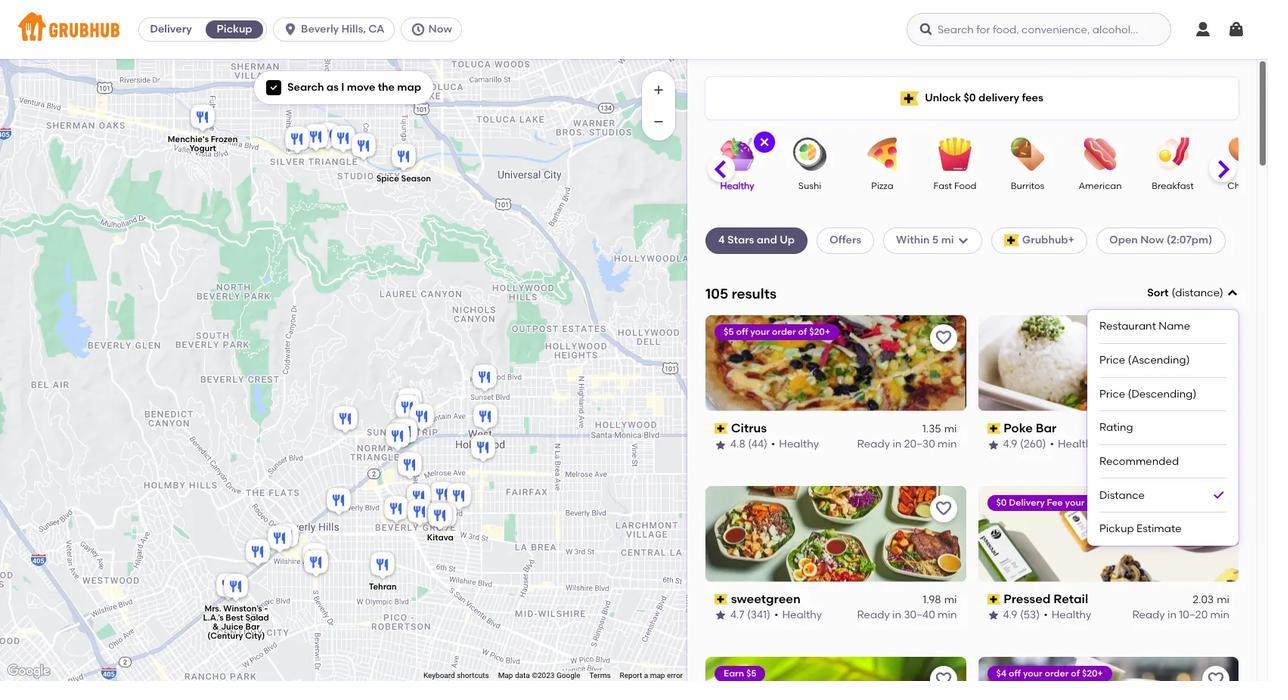 Task type: vqa. For each thing, say whether or not it's contained in the screenshot.
Save this restaurant button for $4 off your order of $20+
yes



Task type: locate. For each thing, give the bounding box(es) containing it.
pickup for pickup estimate
[[1099, 523, 1134, 536]]

0 horizontal spatial $20+
[[809, 327, 830, 337]]

2 subscription pass image from the left
[[987, 594, 1001, 605]]

order for $5 off your order of $20+
[[772, 327, 796, 337]]

your right $4
[[1023, 668, 1043, 679]]

0 horizontal spatial off
[[736, 327, 748, 337]]

cafe landwer image
[[213, 571, 243, 604]]

mrs. winston's - l.a.'s best salad & juice bar (century city) image
[[220, 571, 251, 605]]

20–30
[[904, 438, 935, 451]]

grubhub plus flag logo image left unlock
[[901, 91, 919, 105]]

spice season image
[[388, 141, 419, 174]]

•
[[771, 438, 775, 451], [1050, 438, 1054, 451], [774, 609, 778, 622], [1044, 609, 1048, 622]]

your down results
[[750, 327, 770, 337]]

10–20 down (descending)
[[1179, 438, 1208, 451]]

breakfast image
[[1146, 138, 1199, 171]]

goop kitchen image
[[323, 485, 354, 518]]

2 vertical spatial your
[[1023, 668, 1043, 679]]

amir's falafel los angeles image
[[348, 130, 378, 164]]

2 horizontal spatial your
[[1065, 497, 1085, 508]]

• for sweetgreen
[[774, 609, 778, 622]]

restaurant
[[1099, 320, 1156, 333]]

american
[[1079, 181, 1122, 191]]

0 horizontal spatial subscription pass image
[[715, 594, 728, 605]]

1 subscription pass image from the left
[[715, 424, 728, 434]]

price (descending)
[[1099, 388, 1197, 400]]

google image
[[4, 662, 54, 681]]

save this restaurant image for $5 off your order of $20+
[[934, 329, 952, 347]]

• for pressed retail
[[1044, 609, 1048, 622]]

order for $4 off your order of $20+
[[1045, 668, 1069, 679]]

order
[[772, 327, 796, 337], [1087, 497, 1111, 508], [1045, 668, 1069, 679]]

0 vertical spatial 4.9
[[1003, 438, 1017, 451]]

save this restaurant button
[[930, 324, 957, 351], [1202, 324, 1230, 351], [930, 495, 957, 522], [1202, 495, 1230, 522], [930, 666, 957, 681], [1202, 666, 1230, 681]]

of for $4 off your order of $20+
[[1071, 668, 1080, 679]]

poke bar
[[1004, 421, 1057, 435]]

pressed retail image
[[382, 421, 412, 454]]

pickup inside list box
[[1099, 523, 1134, 536]]

2 horizontal spatial of
[[1113, 497, 1122, 508]]

mi right 1.35
[[944, 423, 957, 436]]

1 horizontal spatial of
[[1071, 668, 1080, 679]]

ca
[[368, 23, 385, 36]]

error
[[667, 672, 683, 680]]

0 vertical spatial grubhub plus flag logo image
[[901, 91, 919, 105]]

0 horizontal spatial pickup
[[217, 23, 252, 36]]

map right a on the right of page
[[650, 672, 665, 680]]

subscription pass image left 'sweetgreen'
[[715, 594, 728, 605]]

svg image right ca on the left top of page
[[410, 22, 425, 37]]

• healthy for sweetgreen
[[774, 609, 822, 622]]

1 vertical spatial 4.9
[[1003, 609, 1017, 622]]

order left $30+
[[1087, 497, 1111, 508]]

off down 105 results
[[736, 327, 748, 337]]

terms
[[589, 672, 611, 680]]

105 results
[[706, 285, 777, 302]]

food
[[954, 181, 977, 191]]

your right fee
[[1065, 497, 1085, 508]]

0 horizontal spatial subscription pass image
[[715, 424, 728, 434]]

• healthy down poke bar link at the right bottom of the page
[[1050, 438, 1098, 451]]

• healthy
[[771, 438, 819, 451], [1050, 438, 1098, 451], [774, 609, 822, 622], [1044, 609, 1091, 622]]

min down 1.35 mi
[[938, 438, 957, 451]]

• healthy down retail
[[1044, 609, 1091, 622]]

10–20 down 2.03
[[1179, 609, 1208, 622]]

4.9 (260)
[[1003, 438, 1046, 451]]

recommended
[[1099, 455, 1179, 468]]

0 vertical spatial now
[[428, 23, 452, 36]]

citrus image
[[330, 403, 360, 437]]

ready left 30–40
[[857, 609, 890, 622]]

mi right 1.98 on the bottom right of the page
[[944, 594, 957, 606]]

1 horizontal spatial pickup
[[1099, 523, 1134, 536]]

1 vertical spatial grubhub plus flag logo image
[[1004, 235, 1019, 247]]

none field containing sort
[[1087, 286, 1239, 546]]

spice
[[376, 173, 399, 183]]

unlock $0 delivery fees
[[925, 91, 1043, 104]]

save this restaurant button for earn $5
[[930, 666, 957, 681]]

ready for citrus
[[857, 438, 890, 451]]

1 horizontal spatial your
[[1023, 668, 1043, 679]]

• healthy right (44)
[[771, 438, 819, 451]]

mrs. winston's - l.a.'s best salad & juice bar (century city)
[[203, 604, 269, 641]]

1 vertical spatial map
[[650, 672, 665, 680]]

1 price from the top
[[1099, 354, 1125, 367]]

4.9 down poke
[[1003, 438, 1017, 451]]

star icon image
[[715, 439, 727, 451], [987, 439, 999, 451], [715, 610, 727, 622], [987, 610, 999, 622]]

ready in 30–40 min
[[857, 609, 957, 622]]

$20+ for $4 off your order of $20+
[[1082, 668, 1103, 679]]

star icon image left the 4.7
[[715, 610, 727, 622]]

4.9
[[1003, 438, 1017, 451], [1003, 609, 1017, 622]]

2 ready in 10–20 min from the top
[[1132, 609, 1230, 622]]

breakfast
[[1152, 181, 1194, 191]]

2 horizontal spatial order
[[1087, 497, 1111, 508]]

4 stars and up
[[718, 234, 795, 247]]

sushi image
[[783, 138, 836, 171]]

1 vertical spatial your
[[1065, 497, 1085, 508]]

star icon image left 4.8
[[715, 439, 727, 451]]

1 horizontal spatial off
[[1009, 668, 1021, 679]]

$5
[[724, 327, 734, 337], [746, 668, 757, 679]]

order down results
[[772, 327, 796, 337]]

price for price (ascending)
[[1099, 354, 1125, 367]]

4.8 (44)
[[730, 438, 767, 451]]

save this restaurant image
[[934, 329, 952, 347], [1207, 329, 1225, 347], [934, 500, 952, 518], [934, 670, 952, 681], [1207, 670, 1225, 681]]

$30+
[[1124, 497, 1145, 508]]

1 vertical spatial of
[[1113, 497, 1122, 508]]

4
[[718, 234, 725, 247]]

the 3rd stop image
[[381, 493, 411, 527]]

your for $4 off your order of $20+
[[1023, 668, 1043, 679]]

save this restaurant button for $0 delivery fee your order of $30+
[[1202, 495, 1230, 522]]

grubhub plus flag logo image for grubhub+
[[1004, 235, 1019, 247]]

and
[[757, 234, 777, 247]]

sweetgreen logo image
[[706, 486, 966, 582]]

1 vertical spatial price
[[1099, 388, 1125, 400]]

0 vertical spatial ready in 10–20 min
[[1132, 438, 1230, 451]]

0 vertical spatial 10–20
[[1179, 438, 1208, 451]]

&
[[212, 622, 219, 632]]

1 horizontal spatial subscription pass image
[[987, 594, 1001, 605]]

1 vertical spatial 10–20
[[1179, 609, 1208, 622]]

1 horizontal spatial subscription pass image
[[987, 424, 1001, 434]]

2 vertical spatial order
[[1045, 668, 1069, 679]]

pizza image
[[856, 138, 909, 171]]

poke bar logo image
[[978, 315, 1239, 411]]

niko niko sushi image
[[406, 401, 437, 434]]

of
[[798, 327, 807, 337], [1113, 497, 1122, 508], [1071, 668, 1080, 679]]

report
[[620, 672, 642, 680]]

in
[[893, 438, 902, 451], [1168, 438, 1177, 451], [892, 609, 901, 622], [1168, 609, 1177, 622]]

$0 right unlock
[[964, 91, 976, 104]]

grubhub plus flag logo image
[[901, 91, 919, 105], [1004, 235, 1019, 247]]

zankou chicken image
[[469, 362, 499, 395]]

svg image inside 'now' button
[[410, 22, 425, 37]]

healthy down poke bar link at the right bottom of the page
[[1058, 438, 1098, 451]]

0 vertical spatial bar
[[1036, 421, 1057, 435]]

1 vertical spatial $0
[[996, 497, 1007, 508]]

burritos image
[[1001, 138, 1054, 171]]

plus icon image
[[651, 82, 666, 98]]

price
[[1099, 354, 1125, 367], [1099, 388, 1125, 400]]

0 vertical spatial map
[[397, 81, 421, 94]]

0 horizontal spatial bar
[[245, 622, 259, 632]]

ready in 10–20 min up recommended
[[1132, 438, 1230, 451]]

order right $4
[[1045, 668, 1069, 679]]

pizza
[[871, 181, 894, 191]]

ready up body energy club - west hollywood logo
[[1132, 609, 1165, 622]]

$5 right earn
[[746, 668, 757, 679]]

(
[[1172, 287, 1175, 299]]

1 4.9 from the top
[[1003, 438, 1017, 451]]

1 vertical spatial delivery
[[1009, 497, 1045, 508]]

subscription pass image
[[715, 594, 728, 605], [987, 594, 1001, 605]]

0 vertical spatial price
[[1099, 354, 1125, 367]]

pickup right the delivery button
[[217, 23, 252, 36]]

healthy for citrus
[[779, 438, 819, 451]]

star icon image for sweetgreen
[[715, 610, 727, 622]]

0 horizontal spatial $5
[[724, 327, 734, 337]]

fast food image
[[929, 138, 982, 171]]

1 vertical spatial pickup
[[1099, 523, 1134, 536]]

1 horizontal spatial $20+
[[1082, 668, 1103, 679]]

None field
[[1087, 286, 1239, 546]]

2 vertical spatial of
[[1071, 668, 1080, 679]]

4.9 (53)
[[1003, 609, 1040, 622]]

bar up (260)
[[1036, 421, 1057, 435]]

spice season kitava
[[376, 173, 453, 543]]

list box
[[1099, 310, 1227, 546]]

min down '2.03 mi' at the right bottom of the page
[[1210, 609, 1230, 622]]

map right the
[[397, 81, 421, 94]]

svg image right ")" on the right top
[[1227, 287, 1239, 300]]

$0 left fee
[[996, 497, 1007, 508]]

riozonas acai west hollywood image
[[387, 416, 417, 450]]

now inside button
[[428, 23, 452, 36]]

l.a.'s
[[203, 613, 223, 623]]

0 vertical spatial of
[[798, 327, 807, 337]]

bar right best
[[245, 622, 259, 632]]

save this restaurant image
[[1207, 500, 1225, 518]]

(341)
[[747, 609, 770, 622]]

results
[[732, 285, 777, 302]]

• right (260)
[[1050, 438, 1054, 451]]

• right (53)
[[1044, 609, 1048, 622]]

i
[[341, 81, 344, 94]]

4.7 (341)
[[730, 609, 770, 622]]

off for $5
[[736, 327, 748, 337]]

grubhub+
[[1022, 234, 1075, 247]]

0 vertical spatial pickup
[[217, 23, 252, 36]]

1 horizontal spatial $5
[[746, 668, 757, 679]]

off right $4
[[1009, 668, 1021, 679]]

subscription pass image
[[715, 424, 728, 434], [987, 424, 1001, 434]]

body energy club - west hollywood logo image
[[978, 657, 1239, 681]]

ready in 10–20 min down 2.03
[[1132, 609, 1230, 622]]

• healthy down 'sweetgreen'
[[774, 609, 822, 622]]

judi's deli image
[[271, 521, 301, 554]]

offers
[[830, 234, 861, 247]]

pickup estimate
[[1099, 523, 1182, 536]]

2 4.9 from the top
[[1003, 609, 1017, 622]]

1 horizontal spatial now
[[1140, 234, 1164, 247]]

healthy down retail
[[1052, 609, 1091, 622]]

1 subscription pass image from the left
[[715, 594, 728, 605]]

price down restaurant
[[1099, 354, 1125, 367]]

$20+
[[809, 327, 830, 337], [1082, 668, 1103, 679]]

4.9 for 4.9 (260)
[[1003, 438, 1017, 451]]

ready for pressed retail
[[1132, 609, 1165, 622]]

sweetgreen
[[731, 592, 801, 606]]

Search for food, convenience, alcohol... search field
[[907, 13, 1171, 46]]

mi for citrus
[[944, 423, 957, 436]]

best
[[225, 613, 243, 623]]

0 horizontal spatial now
[[428, 23, 452, 36]]

©2023
[[532, 672, 555, 680]]

lemonade restaurant image
[[282, 124, 312, 157]]

price up rating
[[1099, 388, 1125, 400]]

subscription pass image left poke
[[987, 424, 1001, 434]]

2 subscription pass image from the left
[[987, 424, 1001, 434]]

american image
[[1074, 138, 1127, 171]]

1 ready in 10–20 min from the top
[[1132, 438, 1230, 451]]

1 10–20 from the top
[[1179, 438, 1208, 451]]

ready in 10–20 min
[[1132, 438, 1230, 451], [1132, 609, 1230, 622]]

mi right 2.03
[[1217, 594, 1230, 606]]

0 vertical spatial your
[[750, 327, 770, 337]]

delivery left fee
[[1009, 497, 1045, 508]]

healthy image
[[711, 138, 764, 171]]

10–20 for 4.9 (260)
[[1179, 438, 1208, 451]]

min
[[938, 438, 957, 451], [1210, 438, 1230, 451], [938, 609, 957, 622], [1210, 609, 1230, 622]]

2 price from the top
[[1099, 388, 1125, 400]]

subscription pass image for sweetgreen
[[715, 594, 728, 605]]

1 vertical spatial $5
[[746, 668, 757, 679]]

google
[[556, 672, 580, 680]]

0 vertical spatial $0
[[964, 91, 976, 104]]

chicken
[[1227, 181, 1263, 191]]

your for $5 off your order of $20+
[[750, 327, 770, 337]]

price (ascending)
[[1099, 354, 1190, 367]]

• right (44)
[[771, 438, 775, 451]]

pickup button
[[203, 17, 266, 42]]

subscription pass image left pressed
[[987, 594, 1001, 605]]

$5 down 105
[[724, 327, 734, 337]]

menchie's frozen yogurt image
[[187, 102, 217, 135]]

min for sweetgreen
[[938, 609, 957, 622]]

earn
[[724, 668, 744, 679]]

pickup inside button
[[217, 23, 252, 36]]

0 vertical spatial $20+
[[809, 327, 830, 337]]

delivery left pickup button
[[150, 23, 192, 36]]

svg image
[[410, 22, 425, 37], [758, 136, 771, 148], [957, 235, 969, 247], [1227, 287, 1239, 300]]

pickup down $30+
[[1099, 523, 1134, 536]]

tehran
[[369, 582, 396, 592]]

bar inside mrs. winston's - l.a.'s best salad & juice bar (century city)
[[245, 622, 259, 632]]

subscription pass image left citrus
[[715, 424, 728, 434]]

(53)
[[1020, 609, 1040, 622]]

subscription pass image inside poke bar link
[[987, 424, 1001, 434]]

chicken image
[[1219, 138, 1268, 171]]

0 horizontal spatial order
[[772, 327, 796, 337]]

1 vertical spatial $20+
[[1082, 668, 1103, 679]]

sort
[[1147, 287, 1169, 299]]

$0
[[964, 91, 976, 104], [996, 497, 1007, 508]]

(2:07pm)
[[1167, 234, 1213, 247]]

star icon image left 4.9 (53)
[[987, 610, 999, 622]]

svg image
[[1194, 20, 1212, 39], [1227, 20, 1245, 39], [283, 22, 298, 37], [919, 22, 934, 37], [269, 83, 278, 92]]

1.98
[[923, 594, 941, 606]]

now right open
[[1140, 234, 1164, 247]]

corner bakery image
[[403, 481, 434, 515]]

0 vertical spatial delivery
[[150, 23, 192, 36]]

0 horizontal spatial grubhub plus flag logo image
[[901, 91, 919, 105]]

ready in 20–30 min
[[857, 438, 957, 451]]

chop stop image
[[328, 123, 358, 156]]

ready left 20–30
[[857, 438, 890, 451]]

body energy club - west hollywood image
[[389, 415, 419, 448]]

healthy right (44)
[[779, 438, 819, 451]]

1 horizontal spatial order
[[1045, 668, 1069, 679]]

star icon image for pressed retail
[[987, 610, 999, 622]]

kitava image
[[425, 500, 455, 533]]

fee
[[1047, 497, 1063, 508]]

0 horizontal spatial of
[[798, 327, 807, 337]]

0 horizontal spatial your
[[750, 327, 770, 337]]

now right ca on the left top of page
[[428, 23, 452, 36]]

open now (2:07pm)
[[1109, 234, 1213, 247]]

0 vertical spatial order
[[772, 327, 796, 337]]

california pita & grill image
[[301, 547, 331, 580]]

1 horizontal spatial grubhub plus flag logo image
[[1004, 235, 1019, 247]]

list box containing restaurant name
[[1099, 310, 1227, 546]]

svg image right 5
[[957, 235, 969, 247]]

2 10–20 from the top
[[1179, 609, 1208, 622]]

report a map error link
[[620, 672, 683, 680]]

ready in 10–20 min for 4.9 (53)
[[1132, 609, 1230, 622]]

1 vertical spatial off
[[1009, 668, 1021, 679]]

grubhub plus flag logo image left grubhub+
[[1004, 235, 1019, 247]]

as
[[327, 81, 339, 94]]

min down 1.98 mi on the right bottom of page
[[938, 609, 957, 622]]

subscription pass image for citrus
[[715, 424, 728, 434]]

in for pressed retail
[[1168, 609, 1177, 622]]

0 horizontal spatial delivery
[[150, 23, 192, 36]]

$0 delivery fee your order of $30+
[[996, 497, 1145, 508]]

healthy down 'sweetgreen'
[[782, 609, 822, 622]]

1 vertical spatial bar
[[245, 622, 259, 632]]

1 vertical spatial ready in 10–20 min
[[1132, 609, 1230, 622]]

joe & the juice image
[[394, 450, 425, 483]]

4.9 left (53)
[[1003, 609, 1017, 622]]

• right (341)
[[774, 609, 778, 622]]

sweetgreen image
[[392, 392, 422, 425]]

(ascending)
[[1128, 354, 1190, 367]]

0 vertical spatial off
[[736, 327, 748, 337]]

$20+ for $5 off your order of $20+
[[809, 327, 830, 337]]

search as i move the map
[[287, 81, 421, 94]]

star icon image left 4.9 (260)
[[987, 439, 999, 451]]

within
[[896, 234, 930, 247]]



Task type: describe. For each thing, give the bounding box(es) containing it.
name
[[1159, 320, 1190, 333]]

kung pao china bistro image
[[470, 401, 500, 434]]

keyboard shortcuts
[[423, 672, 489, 680]]

poke bar link
[[987, 420, 1230, 437]]

10–20 for 4.9 (53)
[[1179, 609, 1208, 622]]

tehran image
[[367, 549, 397, 583]]

check icon image
[[1211, 488, 1227, 503]]

restaurant name
[[1099, 320, 1190, 333]]

distance
[[1175, 287, 1220, 299]]

report a map error
[[620, 672, 683, 680]]

mi for pressed retail
[[1217, 594, 1230, 606]]

poke bar image
[[394, 385, 425, 419]]

min up check icon
[[1210, 438, 1230, 451]]

save this restaurant button for $5 off your order of $20+
[[930, 324, 957, 351]]

retail
[[1054, 592, 1088, 606]]

0 horizontal spatial $0
[[964, 91, 976, 104]]

4.8
[[730, 438, 745, 451]]

minus icon image
[[651, 114, 666, 129]]

1 vertical spatial now
[[1140, 234, 1164, 247]]

1 horizontal spatial bar
[[1036, 421, 1057, 435]]

subscription pass image for poke bar
[[987, 424, 1001, 434]]

5
[[932, 234, 939, 247]]

min for pressed retail
[[1210, 609, 1230, 622]]

earn $5
[[724, 668, 757, 679]]

burritos
[[1011, 181, 1044, 191]]

backyard bowls - los angeles image
[[427, 479, 457, 512]]

ready in 10–20 min for 4.9 (260)
[[1132, 438, 1230, 451]]

distance option
[[1099, 479, 1227, 513]]

star icon image for citrus
[[715, 439, 727, 451]]

moonbowls (healthy korean bowls - 3rd st.) image
[[425, 499, 455, 532]]

fast
[[934, 181, 952, 191]]

in for citrus
[[893, 438, 902, 451]]

2.03
[[1193, 594, 1214, 606]]

hills,
[[341, 23, 366, 36]]

30–40
[[904, 609, 935, 622]]

menchie's frozen yogurt
[[167, 135, 237, 153]]

genghis cohen image
[[468, 432, 498, 465]]

winston's
[[223, 604, 262, 614]]

data
[[515, 672, 530, 680]]

pressed
[[1004, 592, 1051, 606]]

poke
[[1004, 421, 1033, 435]]

boba time image
[[429, 500, 459, 533]]

1 vertical spatial order
[[1087, 497, 1111, 508]]

the
[[378, 81, 395, 94]]

made in havana image
[[444, 481, 474, 514]]

ready up recommended
[[1132, 438, 1165, 451]]

(44)
[[748, 438, 767, 451]]

(260)
[[1020, 438, 1046, 451]]

svg image left sushi image
[[758, 136, 771, 148]]

stars
[[727, 234, 754, 247]]

save this restaurant image for earn $5
[[934, 670, 952, 681]]

season
[[401, 173, 431, 183]]

citrus logo image
[[706, 315, 966, 411]]

pickup for pickup
[[217, 23, 252, 36]]

(descending)
[[1128, 388, 1197, 400]]

delivery button
[[139, 17, 203, 42]]

price for price (descending)
[[1099, 388, 1125, 400]]

map region
[[0, 57, 748, 681]]

save this restaurant button for $4 off your order of $20+
[[1202, 666, 1230, 681]]

fees
[[1022, 91, 1043, 104]]

105
[[706, 285, 728, 302]]

subscription pass image for pressed retail
[[987, 594, 1001, 605]]

$4 off your order of $20+
[[996, 668, 1103, 679]]

(century
[[207, 631, 243, 641]]

svg image inside "field"
[[1227, 287, 1239, 300]]

frozen
[[210, 135, 237, 144]]

1 horizontal spatial map
[[650, 672, 665, 680]]

1.35 mi
[[922, 423, 957, 436]]

in for sweetgreen
[[892, 609, 901, 622]]

shortcuts
[[457, 672, 489, 680]]

up
[[780, 234, 795, 247]]

$4
[[996, 668, 1007, 679]]

$5 off your order of $20+
[[724, 327, 830, 337]]

svg image inside beverly hills, ca 'button'
[[283, 22, 298, 37]]

rating
[[1099, 421, 1133, 434]]

california pizza kitchen image
[[299, 540, 329, 574]]

ready for sweetgreen
[[857, 609, 890, 622]]

riozonas acai west hollywood logo image
[[706, 657, 966, 681]]

main navigation navigation
[[0, 0, 1268, 59]]

map
[[498, 672, 513, 680]]

move
[[347, 81, 375, 94]]

city)
[[245, 631, 264, 641]]

healthy down healthy image
[[720, 181, 754, 191]]

off for $4
[[1009, 668, 1021, 679]]

a
[[644, 672, 648, 680]]

keyboard shortcuts button
[[423, 671, 489, 681]]

yogurt
[[189, 144, 216, 153]]

1.35
[[922, 423, 941, 436]]

rawberri image
[[390, 416, 420, 450]]

2.03 mi
[[1193, 594, 1230, 606]]

pressed retail logo image
[[978, 486, 1239, 582]]

• healthy for pressed retail
[[1044, 609, 1091, 622]]

0 horizontal spatial map
[[397, 81, 421, 94]]

sort ( distance )
[[1147, 287, 1224, 299]]

sushi
[[798, 181, 821, 191]]

• for citrus
[[771, 438, 775, 451]]

1.98 mi
[[923, 594, 957, 606]]

-
[[264, 604, 267, 614]]

pressed retail
[[1004, 592, 1088, 606]]

impasta image
[[264, 523, 295, 556]]

• healthy for citrus
[[771, 438, 819, 451]]

sushi koo image
[[404, 496, 434, 530]]

delivery
[[978, 91, 1019, 104]]

list box inside "field"
[[1099, 310, 1227, 546]]

beverly hills, ca
[[301, 23, 385, 36]]

riozonas acai image
[[301, 121, 331, 155]]

1 horizontal spatial $0
[[996, 497, 1007, 508]]

spooning acai bowls & more image
[[242, 537, 273, 570]]

citrus
[[731, 421, 767, 435]]

grubhub plus flag logo image for unlock $0 delivery fees
[[901, 91, 919, 105]]

of for $5 off your order of $20+
[[798, 327, 807, 337]]

now button
[[400, 17, 468, 42]]

healthy for sweetgreen
[[782, 609, 822, 622]]

within 5 mi
[[896, 234, 954, 247]]

1 horizontal spatial delivery
[[1009, 497, 1045, 508]]

menchie's
[[167, 135, 208, 144]]

min for citrus
[[938, 438, 957, 451]]

terms link
[[589, 672, 611, 680]]

4.9 for 4.9 (53)
[[1003, 609, 1017, 622]]

mi for sweetgreen
[[944, 594, 957, 606]]

healthy for pressed retail
[[1052, 609, 1091, 622]]

search
[[287, 81, 324, 94]]

estimate
[[1137, 523, 1182, 536]]

unlock
[[925, 91, 961, 104]]

juice
[[221, 622, 243, 632]]

panera bread image
[[312, 120, 342, 153]]

delivery inside button
[[150, 23, 192, 36]]

salad
[[245, 613, 269, 623]]

mrs.
[[204, 604, 221, 614]]

0 vertical spatial $5
[[724, 327, 734, 337]]

mi right 5
[[941, 234, 954, 247]]

save this restaurant image for $4 off your order of $20+
[[1207, 670, 1225, 681]]



